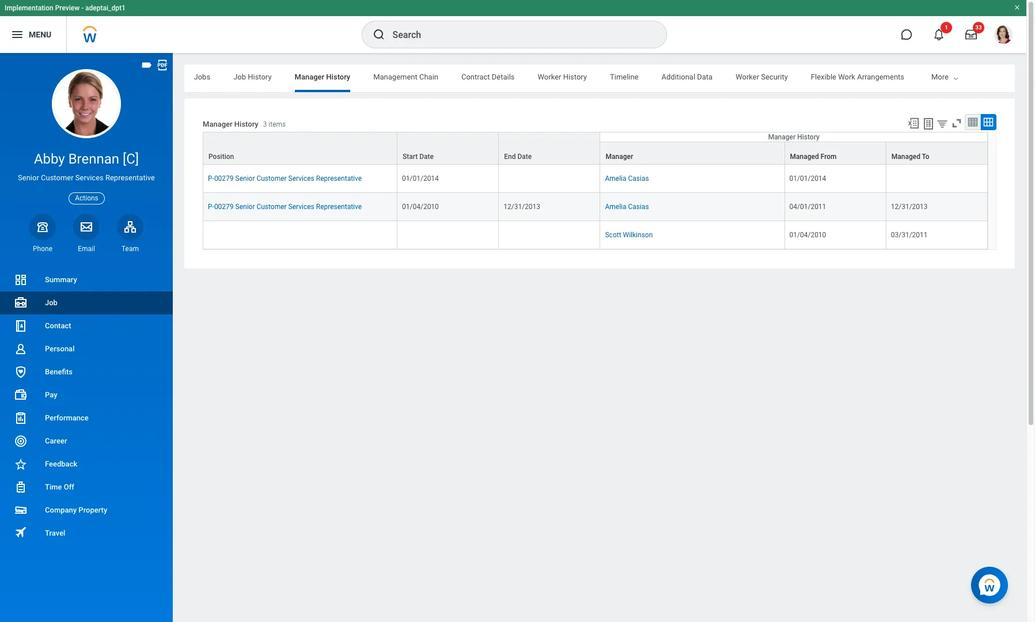 Task type: describe. For each thing, give the bounding box(es) containing it.
menu banner
[[0, 0, 1027, 53]]

time off link
[[0, 476, 173, 499]]

33 button
[[959, 22, 985, 47]]

tab list containing jobs
[[0, 65, 905, 92]]

services for 01/01/2014
[[289, 175, 315, 183]]

preview
[[55, 4, 80, 12]]

scott wilkinson
[[606, 231, 653, 239]]

pay link
[[0, 384, 173, 407]]

worker for worker security
[[736, 73, 760, 81]]

from
[[821, 153, 837, 161]]

email button
[[73, 214, 100, 254]]

p-00279 senior customer services representative for 01/01/2014
[[208, 175, 362, 183]]

jobs
[[194, 73, 210, 81]]

job for job history
[[234, 73, 246, 81]]

pay
[[45, 391, 57, 399]]

start date
[[403, 153, 434, 161]]

2 01/01/2014 from the left
[[790, 175, 827, 183]]

work
[[839, 73, 856, 81]]

expand table image
[[983, 116, 995, 128]]

03/31/2011
[[892, 231, 928, 239]]

job link
[[0, 292, 173, 315]]

management
[[374, 73, 418, 81]]

travel link
[[0, 522, 173, 545]]

off
[[64, 483, 74, 492]]

position button
[[203, 133, 397, 164]]

time off
[[45, 483, 74, 492]]

pay image
[[14, 389, 28, 402]]

view printable version (pdf) image
[[156, 59, 169, 71]]

representative inside navigation pane region
[[105, 174, 155, 182]]

managed for managed to
[[892, 153, 921, 161]]

profile logan mcneil image
[[995, 25, 1013, 46]]

performance link
[[0, 407, 173, 430]]

team abby brennan [c] element
[[117, 244, 144, 254]]

job for job
[[45, 299, 58, 307]]

brennan
[[68, 151, 119, 167]]

personal
[[45, 345, 75, 353]]

history up 3
[[248, 73, 272, 81]]

1
[[945, 24, 949, 31]]

4 row from the top
[[203, 193, 989, 221]]

amelia casias link for 01/01/2014
[[606, 172, 649, 183]]

1 01/01/2014 from the left
[[402, 175, 439, 183]]

amelia casias for 04/01/2011
[[606, 203, 649, 211]]

worker history
[[538, 73, 587, 81]]

senior customer services representative
[[18, 174, 155, 182]]

managed from
[[791, 153, 837, 161]]

customer inside navigation pane region
[[41, 174, 74, 182]]

feedback image
[[14, 458, 28, 472]]

implementation
[[5, 4, 53, 12]]

company property link
[[0, 499, 173, 522]]

career
[[45, 437, 67, 446]]

data
[[698, 73, 713, 81]]

feedback
[[45, 460, 77, 469]]

-
[[81, 4, 84, 12]]

manager history inside tab list
[[295, 73, 351, 81]]

contact image
[[14, 319, 28, 333]]

04/01/2011
[[790, 203, 827, 211]]

abby
[[34, 151, 65, 167]]

phone
[[33, 245, 52, 253]]

email
[[78, 245, 95, 253]]

property
[[79, 506, 107, 515]]

representative for 01/04/2010
[[316, 203, 362, 211]]

contract
[[462, 73, 490, 81]]

menu button
[[0, 16, 66, 53]]

implementation preview -   adeptai_dpt1
[[5, 4, 126, 12]]

arrangements
[[858, 73, 905, 81]]

company property
[[45, 506, 107, 515]]

3
[[263, 121, 267, 129]]

manager history button
[[601, 133, 988, 142]]

history left 3
[[235, 120, 259, 129]]

summary
[[45, 276, 77, 284]]

actions
[[75, 194, 98, 202]]

manager inside manager history popup button
[[769, 133, 796, 141]]

row containing scott wilkinson
[[203, 221, 989, 250]]

flexible
[[812, 73, 837, 81]]

representative for 01/01/2014
[[316, 175, 362, 183]]

notifications large image
[[934, 29, 945, 40]]

manager button
[[601, 142, 785, 164]]

manager inside manager popup button
[[606, 153, 634, 161]]

phone abby brennan [c] element
[[29, 244, 56, 254]]

Search Workday  search field
[[393, 22, 643, 47]]

scott
[[606, 231, 622, 239]]

travel
[[45, 529, 65, 538]]

to
[[923, 153, 930, 161]]

search image
[[372, 28, 386, 42]]

end date
[[505, 153, 532, 161]]

job image
[[14, 296, 28, 310]]

00279 for 01/01/2014
[[214, 175, 234, 183]]

job history
[[234, 73, 272, 81]]

benefits image
[[14, 365, 28, 379]]

additional data
[[662, 73, 713, 81]]

casias for 04/01/2011
[[629, 203, 649, 211]]

managed from button
[[785, 142, 886, 164]]

details
[[492, 73, 515, 81]]

close environment banner image
[[1015, 4, 1021, 11]]



Task type: locate. For each thing, give the bounding box(es) containing it.
tab list
[[0, 65, 905, 92]]

navigation pane region
[[0, 53, 173, 623]]

1 vertical spatial amelia casias link
[[606, 201, 649, 211]]

1 p-00279 senior customer services representative link from the top
[[208, 172, 362, 183]]

2 amelia from the top
[[606, 203, 627, 211]]

date right start
[[420, 153, 434, 161]]

1 horizontal spatial 12/31/2013
[[892, 203, 928, 211]]

performance
[[45, 414, 89, 423]]

1 date from the left
[[420, 153, 434, 161]]

amelia casias link
[[606, 172, 649, 183], [606, 201, 649, 211]]

career link
[[0, 430, 173, 453]]

managed down manager history popup button
[[791, 153, 820, 161]]

1 horizontal spatial 01/01/2014
[[790, 175, 827, 183]]

more
[[932, 73, 949, 81]]

1 horizontal spatial worker
[[736, 73, 760, 81]]

phone button
[[29, 214, 56, 254]]

additional
[[662, 73, 696, 81]]

career image
[[14, 435, 28, 448]]

00279 for 01/04/2010
[[214, 203, 234, 211]]

timeline
[[610, 73, 639, 81]]

1 vertical spatial amelia casias
[[606, 203, 649, 211]]

date inside popup button
[[518, 153, 532, 161]]

wilkinson
[[623, 231, 653, 239]]

1 vertical spatial manager history
[[769, 133, 820, 141]]

mail image
[[80, 220, 93, 234]]

cell
[[499, 165, 601, 193], [887, 165, 989, 193], [203, 221, 398, 250], [398, 221, 499, 250], [499, 221, 601, 250]]

1 amelia casias from the top
[[606, 175, 649, 183]]

select to filter grid data image
[[937, 118, 949, 130]]

1 vertical spatial job
[[45, 299, 58, 307]]

job right the "jobs"
[[234, 73, 246, 81]]

0 horizontal spatial managed
[[791, 153, 820, 161]]

5 row from the top
[[203, 221, 989, 250]]

manager history 3 items
[[203, 120, 286, 129]]

adeptai_dpt1
[[85, 4, 126, 12]]

services for 01/04/2010
[[289, 203, 315, 211]]

0 vertical spatial manager history
[[295, 73, 351, 81]]

history
[[248, 73, 272, 81], [326, 73, 351, 81], [564, 73, 587, 81], [235, 120, 259, 129], [798, 133, 820, 141]]

job inside tab list
[[234, 73, 246, 81]]

view team image
[[123, 220, 137, 234]]

2 amelia casias from the top
[[606, 203, 649, 211]]

justify image
[[10, 28, 24, 42]]

2 row from the top
[[203, 142, 989, 165]]

2 p-00279 senior customer services representative link from the top
[[208, 201, 362, 211]]

feedback link
[[0, 453, 173, 476]]

contract details
[[462, 73, 515, 81]]

1 casias from the top
[[629, 175, 649, 183]]

0 vertical spatial 01/04/2010
[[402, 203, 439, 211]]

job
[[234, 73, 246, 81], [45, 299, 58, 307]]

casias up wilkinson
[[629, 203, 649, 211]]

01/04/2010 down the 04/01/2011
[[790, 231, 827, 239]]

0 horizontal spatial 01/04/2010
[[402, 203, 439, 211]]

p-00279 senior customer services representative link
[[208, 172, 362, 183], [208, 201, 362, 211]]

flexible work arrangements
[[812, 73, 905, 81]]

33
[[976, 24, 983, 31]]

services inside navigation pane region
[[75, 174, 104, 182]]

row containing manager history
[[203, 132, 989, 165]]

table image
[[968, 116, 979, 128]]

01/01/2014
[[402, 175, 439, 183], [790, 175, 827, 183]]

history inside popup button
[[798, 133, 820, 141]]

amelia
[[606, 175, 627, 183], [606, 203, 627, 211]]

summary image
[[14, 273, 28, 287]]

managed for managed from
[[791, 153, 820, 161]]

senior inside navigation pane region
[[18, 174, 39, 182]]

2 casias from the top
[[629, 203, 649, 211]]

0 horizontal spatial manager history
[[295, 73, 351, 81]]

2 12/31/2013 from the left
[[892, 203, 928, 211]]

export to worksheets image
[[922, 117, 936, 131]]

1 p-00279 senior customer services representative from the top
[[208, 175, 362, 183]]

date right end
[[518, 153, 532, 161]]

senior
[[18, 174, 39, 182], [235, 175, 255, 183], [235, 203, 255, 211]]

performance image
[[14, 412, 28, 425]]

customer for 01/01/2014
[[257, 175, 287, 183]]

toolbar
[[903, 114, 997, 132]]

2 p-00279 senior customer services representative from the top
[[208, 203, 362, 211]]

1 row from the top
[[203, 132, 989, 165]]

worker security
[[736, 73, 788, 81]]

managed left to
[[892, 153, 921, 161]]

1 amelia from the top
[[606, 175, 627, 183]]

1 vertical spatial 00279
[[214, 203, 234, 211]]

casias up 'scott wilkinson' link
[[629, 175, 649, 183]]

1 p- from the top
[[208, 175, 214, 183]]

personal link
[[0, 338, 173, 361]]

position
[[209, 153, 234, 161]]

1 amelia casias link from the top
[[606, 172, 649, 183]]

history up managed from
[[798, 133, 820, 141]]

time off image
[[14, 481, 28, 495]]

date inside 'popup button'
[[420, 153, 434, 161]]

email abby brennan [c] element
[[73, 244, 100, 254]]

1 vertical spatial casias
[[629, 203, 649, 211]]

security
[[762, 73, 788, 81]]

1 horizontal spatial date
[[518, 153, 532, 161]]

benefits
[[45, 368, 73, 376]]

company property image
[[14, 504, 28, 518]]

01/01/2014 down start date
[[402, 175, 439, 183]]

menu
[[29, 30, 51, 39]]

0 vertical spatial p-00279 senior customer services representative link
[[208, 172, 362, 183]]

2 00279 from the top
[[214, 203, 234, 211]]

date for end date
[[518, 153, 532, 161]]

senior for 01/01/2014
[[235, 175, 255, 183]]

end
[[505, 153, 516, 161]]

managed to button
[[887, 142, 988, 164]]

date
[[420, 153, 434, 161], [518, 153, 532, 161]]

01/01/2014 down managed from
[[790, 175, 827, 183]]

start
[[403, 153, 418, 161]]

chain
[[420, 73, 439, 81]]

customer
[[41, 174, 74, 182], [257, 175, 287, 183], [257, 203, 287, 211]]

amelia for 01/01/2014
[[606, 175, 627, 183]]

p-00279 senior customer services representative
[[208, 175, 362, 183], [208, 203, 362, 211]]

1 vertical spatial p-00279 senior customer services representative link
[[208, 201, 362, 211]]

list containing summary
[[0, 269, 173, 545]]

2 p- from the top
[[208, 203, 214, 211]]

1 button
[[927, 22, 953, 47]]

p-00279 senior customer services representative link for 01/04/2010
[[208, 201, 362, 211]]

summary link
[[0, 269, 173, 292]]

1 horizontal spatial managed
[[892, 153, 921, 161]]

2 date from the left
[[518, 153, 532, 161]]

team
[[122, 245, 139, 253]]

team link
[[117, 214, 144, 254]]

p-00279 senior customer services representative link for 01/01/2014
[[208, 172, 362, 183]]

0 horizontal spatial 12/31/2013
[[504, 203, 541, 211]]

p- for 01/01/2014
[[208, 175, 214, 183]]

manager
[[295, 73, 325, 81], [203, 120, 233, 129], [769, 133, 796, 141], [606, 153, 634, 161]]

01/04/2010 down start date
[[402, 203, 439, 211]]

row
[[203, 132, 989, 165], [203, 142, 989, 165], [203, 165, 989, 193], [203, 193, 989, 221], [203, 221, 989, 250]]

start date button
[[398, 133, 499, 164]]

export to excel image
[[908, 117, 921, 130]]

company
[[45, 506, 77, 515]]

amelia for 04/01/2011
[[606, 203, 627, 211]]

manager history inside popup button
[[769, 133, 820, 141]]

0 horizontal spatial job
[[45, 299, 58, 307]]

2 worker from the left
[[736, 73, 760, 81]]

p-00279 senior customer services representative for 01/04/2010
[[208, 203, 362, 211]]

2 managed from the left
[[892, 153, 921, 161]]

1 00279 from the top
[[214, 175, 234, 183]]

items
[[269, 121, 286, 129]]

0 horizontal spatial worker
[[538, 73, 562, 81]]

00279
[[214, 175, 234, 183], [214, 203, 234, 211]]

1 vertical spatial 01/04/2010
[[790, 231, 827, 239]]

tag image
[[141, 59, 153, 71]]

fullscreen image
[[951, 117, 964, 130]]

row containing manager
[[203, 142, 989, 165]]

amelia casias link for 04/01/2011
[[606, 201, 649, 211]]

0 vertical spatial job
[[234, 73, 246, 81]]

managed to
[[892, 153, 930, 161]]

1 horizontal spatial 01/04/2010
[[790, 231, 827, 239]]

worker
[[538, 73, 562, 81], [736, 73, 760, 81]]

0 vertical spatial casias
[[629, 175, 649, 183]]

12/31/2013 down end date
[[504, 203, 541, 211]]

worker for worker history
[[538, 73, 562, 81]]

1 12/31/2013 from the left
[[504, 203, 541, 211]]

2 amelia casias link from the top
[[606, 201, 649, 211]]

0 vertical spatial p-00279 senior customer services representative
[[208, 175, 362, 183]]

1 horizontal spatial job
[[234, 73, 246, 81]]

management chain
[[374, 73, 439, 81]]

0 vertical spatial amelia casias link
[[606, 172, 649, 183]]

01/04/2010
[[402, 203, 439, 211], [790, 231, 827, 239]]

12/31/2013 up the 03/31/2011
[[892, 203, 928, 211]]

date for start date
[[420, 153, 434, 161]]

abby brennan [c]
[[34, 151, 139, 167]]

1 worker from the left
[[538, 73, 562, 81]]

0 horizontal spatial date
[[420, 153, 434, 161]]

0 vertical spatial amelia casias
[[606, 175, 649, 183]]

0 horizontal spatial 01/01/2014
[[402, 175, 439, 183]]

history left management
[[326, 73, 351, 81]]

amelia casias for 01/01/2014
[[606, 175, 649, 183]]

0 vertical spatial 00279
[[214, 175, 234, 183]]

contact link
[[0, 315, 173, 338]]

1 vertical spatial p-
[[208, 203, 214, 211]]

actions button
[[69, 192, 105, 204]]

manager inside tab list
[[295, 73, 325, 81]]

personal image
[[14, 342, 28, 356]]

phone image
[[35, 220, 51, 234]]

p- for 01/04/2010
[[208, 203, 214, 211]]

0 vertical spatial p-
[[208, 175, 214, 183]]

worker right 'details'
[[538, 73, 562, 81]]

list
[[0, 269, 173, 545]]

contact
[[45, 322, 71, 330]]

end date button
[[499, 133, 600, 164]]

services
[[75, 174, 104, 182], [289, 175, 315, 183], [289, 203, 315, 211]]

worker left "security"
[[736, 73, 760, 81]]

job inside 'link'
[[45, 299, 58, 307]]

1 vertical spatial p-00279 senior customer services representative
[[208, 203, 362, 211]]

0 vertical spatial amelia
[[606, 175, 627, 183]]

history left timeline
[[564, 73, 587, 81]]

customer for 01/04/2010
[[257, 203, 287, 211]]

job up contact
[[45, 299, 58, 307]]

time
[[45, 483, 62, 492]]

inbox large image
[[966, 29, 978, 40]]

p-
[[208, 175, 214, 183], [208, 203, 214, 211]]

1 vertical spatial amelia
[[606, 203, 627, 211]]

1 horizontal spatial manager history
[[769, 133, 820, 141]]

amelia casias
[[606, 175, 649, 183], [606, 203, 649, 211]]

casias
[[629, 175, 649, 183], [629, 203, 649, 211]]

casias for 01/01/2014
[[629, 175, 649, 183]]

[c]
[[123, 151, 139, 167]]

1 managed from the left
[[791, 153, 820, 161]]

senior for 01/04/2010
[[235, 203, 255, 211]]

travel image
[[14, 526, 28, 540]]

benefits link
[[0, 361, 173, 384]]

scott wilkinson link
[[606, 229, 653, 239]]

3 row from the top
[[203, 165, 989, 193]]



Task type: vqa. For each thing, say whether or not it's contained in the screenshot.
Benefits
yes



